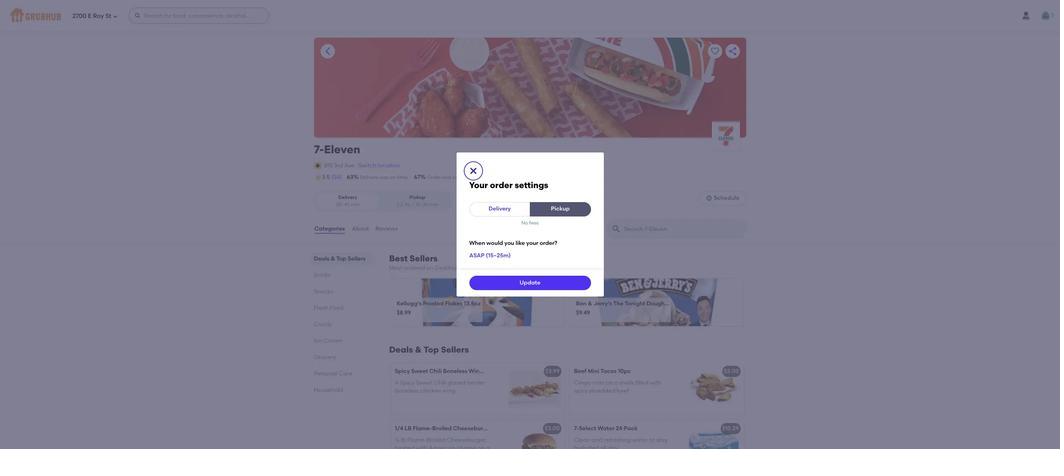 Task type: locate. For each thing, give the bounding box(es) containing it.
delivery
[[360, 175, 379, 180], [338, 195, 357, 200], [489, 206, 511, 212]]

your order settings
[[470, 180, 549, 190]]

& up spicy sweet chili boneless wings 8 count
[[415, 345, 422, 355]]

crispy mini taco shells filled with spicy shredded beef.
[[574, 379, 662, 394]]

1 vertical spatial pickup
[[551, 206, 570, 212]]

tender
[[467, 379, 485, 386]]

&
[[331, 256, 335, 262], [588, 300, 593, 307], [415, 345, 422, 355]]

2 vertical spatial &
[[415, 345, 422, 355]]

2 was from the left
[[442, 175, 451, 180]]

0 horizontal spatial &
[[331, 256, 335, 262]]

1 horizontal spatial with
[[650, 379, 662, 386]]

0 horizontal spatial on
[[390, 175, 396, 180]]

2700
[[72, 12, 87, 19]]

1 was from the left
[[380, 175, 389, 180]]

e
[[88, 12, 92, 19]]

personal care
[[314, 370, 353, 377]]

household
[[314, 387, 343, 394]]

1 horizontal spatial &
[[415, 345, 422, 355]]

beef.
[[617, 388, 630, 394]]

0 vertical spatial deals & top sellers
[[314, 256, 366, 262]]

1 vertical spatial on
[[427, 265, 434, 272]]

a spicy sweet chili glazed tender boneless chicken wing
[[395, 379, 485, 394]]

1 horizontal spatial deals
[[389, 345, 413, 355]]

min right 30–45 at the top left
[[351, 202, 360, 207]]

1 vertical spatial deals
[[389, 345, 413, 355]]

on left "time"
[[390, 175, 396, 180]]

1 horizontal spatial pickup
[[551, 206, 570, 212]]

0 vertical spatial flame-
[[413, 425, 433, 432]]

1 horizontal spatial min
[[430, 202, 439, 207]]

& up drinks 'tab'
[[331, 256, 335, 262]]

with inside ¼ lb flame-broiled cheeseburger, topped with american cheese on
[[416, 445, 428, 449]]

st
[[105, 12, 111, 19]]

delivery for delivery 30–45 min
[[338, 195, 357, 200]]

10pc
[[618, 368, 631, 375]]

the
[[614, 300, 624, 307]]

0 vertical spatial svg image
[[1042, 11, 1051, 20]]

1 horizontal spatial svg image
[[1042, 11, 1051, 20]]

1 vertical spatial 7-
[[574, 425, 579, 432]]

0 horizontal spatial min
[[351, 202, 360, 207]]

1 vertical spatial chili
[[434, 379, 446, 386]]

2 vertical spatial delivery
[[489, 206, 511, 212]]

0 horizontal spatial pickup
[[410, 195, 426, 200]]

1 vertical spatial top
[[424, 345, 439, 355]]

drinks tab
[[314, 271, 370, 280]]

2 horizontal spatial on
[[478, 445, 485, 449]]

refreshing
[[604, 437, 631, 444]]

7- up clean
[[574, 425, 579, 432]]

on inside best sellers most ordered on grubhub
[[427, 265, 434, 272]]

settings
[[515, 180, 549, 190]]

1 vertical spatial spicy
[[400, 379, 415, 386]]

with right filled
[[650, 379, 662, 386]]

0 horizontal spatial deals
[[314, 256, 330, 262]]

beef mini tacos 10pc
[[574, 368, 631, 375]]

1 horizontal spatial top
[[424, 345, 439, 355]]

2.2
[[397, 202, 403, 207]]

67
[[414, 174, 421, 181]]

broiled up american
[[427, 437, 446, 444]]

cheeseburger
[[453, 425, 493, 432]]

top up spicy sweet chili boneless wings 8 count
[[424, 345, 439, 355]]

top
[[337, 256, 347, 262], [424, 345, 439, 355]]

3rd
[[334, 162, 343, 169]]

on right ordered
[[427, 265, 434, 272]]

chili up wing
[[434, 379, 446, 386]]

with right topped
[[416, 445, 428, 449]]

option group
[[314, 191, 451, 211]]

0 vertical spatial deals
[[314, 256, 330, 262]]

810 3rd ave
[[324, 162, 355, 169]]

pickup up •
[[410, 195, 426, 200]]

snacks tab
[[314, 288, 370, 296]]

0 vertical spatial delivery
[[360, 175, 379, 180]]

water
[[598, 425, 615, 432]]

caret left icon image
[[323, 46, 333, 56]]

0 vertical spatial spicy
[[395, 368, 410, 375]]

deals & top sellers inside tab
[[314, 256, 366, 262]]

1 min from the left
[[351, 202, 360, 207]]

glazed
[[448, 379, 466, 386]]

pickup inside button
[[551, 206, 570, 212]]

top up drinks 'tab'
[[337, 256, 347, 262]]

svg image inside schedule button
[[706, 195, 713, 202]]

sellers inside tab
[[348, 256, 366, 262]]

3 button
[[1042, 8, 1054, 23]]

0 horizontal spatial $3.00
[[545, 425, 560, 432]]

sellers up ordered
[[410, 254, 438, 264]]

top inside tab
[[337, 256, 347, 262]]

sweet inside the a spicy sweet chili glazed tender boneless chicken wing
[[416, 379, 433, 386]]

3.5
[[322, 174, 330, 181]]

update
[[520, 280, 541, 286]]

no
[[522, 220, 528, 226]]

chili
[[430, 368, 442, 375], [434, 379, 446, 386]]

boneless
[[443, 368, 468, 375]]

min right 15–25
[[430, 202, 439, 207]]

min
[[351, 202, 360, 207], [430, 202, 439, 207]]

sellers
[[410, 254, 438, 264], [348, 256, 366, 262], [441, 345, 469, 355]]

flame- for lb
[[413, 425, 433, 432]]

delivery button
[[470, 202, 531, 216]]

7- up subscription pass icon
[[314, 143, 324, 156]]

sweet
[[411, 368, 428, 375], [416, 379, 433, 386]]

deals up 'a'
[[389, 345, 413, 355]]

was right order
[[442, 175, 451, 180]]

1 vertical spatial with
[[416, 445, 428, 449]]

mini
[[588, 368, 600, 375]]

svg image inside 3 button
[[1042, 11, 1051, 20]]

ice
[[314, 338, 322, 344]]

spicy up 'a'
[[395, 368, 410, 375]]

delivery down "order"
[[489, 206, 511, 212]]

pickup for pickup
[[551, 206, 570, 212]]

(34)
[[332, 174, 342, 181]]

0 horizontal spatial 7-
[[314, 143, 324, 156]]

& inside tab
[[331, 256, 335, 262]]

delivery inside button
[[489, 206, 511, 212]]

kellogg's frosted flakes 13.5oz $8.99
[[397, 300, 481, 316]]

0 horizontal spatial delivery
[[338, 195, 357, 200]]

1 horizontal spatial $3.00
[[725, 368, 739, 375]]

1 horizontal spatial on
[[427, 265, 434, 272]]

1 vertical spatial &
[[588, 300, 593, 307]]

pickup inside pickup 2.2 mi • 15–25 min
[[410, 195, 426, 200]]

delivery down switch
[[360, 175, 379, 180]]

0 horizontal spatial deals & top sellers
[[314, 256, 366, 262]]

0 horizontal spatial was
[[380, 175, 389, 180]]

grocery tab
[[314, 353, 370, 362]]

0 vertical spatial &
[[331, 256, 335, 262]]

chicken
[[420, 388, 441, 394]]

1 horizontal spatial deals & top sellers
[[389, 345, 469, 355]]

0 vertical spatial broiled
[[433, 425, 452, 432]]

sellers up drinks 'tab'
[[348, 256, 366, 262]]

spicy up boneless
[[400, 379, 415, 386]]

broiled for cheeseburger
[[433, 425, 452, 432]]

about
[[352, 225, 369, 232]]

save this restaurant button
[[708, 44, 723, 58]]

no fees
[[522, 220, 539, 226]]

8
[[487, 368, 491, 375]]

spicy sweet chili boneless wings 8 count
[[395, 368, 508, 375]]

1 horizontal spatial delivery
[[360, 175, 379, 180]]

reviews
[[376, 225, 398, 232]]

ben & jerry's the tonight dough... $9.49
[[576, 300, 670, 316]]

0 horizontal spatial with
[[416, 445, 428, 449]]

810
[[324, 162, 333, 169]]

¼ lb flame-broiled cheeseburger, topped with american cheese on 
[[395, 437, 490, 449]]

1 horizontal spatial 7-
[[574, 425, 579, 432]]

0 vertical spatial $3.00
[[725, 368, 739, 375]]

0 vertical spatial 7-
[[314, 143, 324, 156]]

svg image
[[1042, 11, 1051, 20], [706, 195, 713, 202]]

0 vertical spatial with
[[650, 379, 662, 386]]

1 horizontal spatial sellers
[[410, 254, 438, 264]]

2 min from the left
[[430, 202, 439, 207]]

broiled inside ¼ lb flame-broiled cheeseburger, topped with american cheese on
[[427, 437, 446, 444]]

deals & top sellers up spicy sweet chili boneless wings 8 count
[[389, 345, 469, 355]]

fees
[[530, 220, 539, 226]]

fresh food
[[314, 305, 344, 312]]

1 vertical spatial $3.00
[[545, 425, 560, 432]]

personal care tab
[[314, 370, 370, 378]]

spicy
[[574, 388, 588, 394]]

roy
[[93, 12, 104, 19]]

svg image
[[135, 12, 141, 19], [113, 14, 118, 19], [469, 166, 478, 176]]

1 vertical spatial sweet
[[416, 379, 433, 386]]

1 vertical spatial deals & top sellers
[[389, 345, 469, 355]]

asap (15–25m) button
[[470, 249, 511, 263]]

2 horizontal spatial sellers
[[441, 345, 469, 355]]

option group containing delivery 30–45 min
[[314, 191, 451, 211]]

1 vertical spatial broiled
[[427, 437, 446, 444]]

2 horizontal spatial &
[[588, 300, 593, 307]]

0 horizontal spatial svg image
[[706, 195, 713, 202]]

personal
[[314, 370, 338, 377]]

0 vertical spatial on
[[390, 175, 396, 180]]

1 vertical spatial delivery
[[338, 195, 357, 200]]

was down location
[[380, 175, 389, 180]]

7- for select
[[574, 425, 579, 432]]

0 horizontal spatial sellers
[[348, 256, 366, 262]]

magnifying glass icon image
[[612, 224, 621, 234]]

2 vertical spatial on
[[478, 445, 485, 449]]

0 vertical spatial top
[[337, 256, 347, 262]]

24
[[616, 425, 623, 432]]

pickup up 'order?'
[[551, 206, 570, 212]]

delivery inside delivery 30–45 min
[[338, 195, 357, 200]]

0 horizontal spatial top
[[337, 256, 347, 262]]

30–45
[[336, 202, 350, 207]]

delivery for delivery was on time
[[360, 175, 379, 180]]

1 horizontal spatial was
[[442, 175, 451, 180]]

2700 e roy st
[[72, 12, 111, 19]]

0 vertical spatial sweet
[[411, 368, 428, 375]]

chili up the a spicy sweet chili glazed tender boneless chicken wing
[[430, 368, 442, 375]]

2 horizontal spatial delivery
[[489, 206, 511, 212]]

$10.29
[[723, 425, 739, 432]]

sellers up boneless
[[441, 345, 469, 355]]

flame-
[[413, 425, 433, 432], [408, 437, 427, 444]]

save this restaurant image
[[711, 46, 720, 56]]

deals up drinks
[[314, 256, 330, 262]]

broiled up ¼ lb flame-broiled cheeseburger, topped with american cheese on
[[433, 425, 452, 432]]

order?
[[540, 240, 558, 247]]

flame- inside ¼ lb flame-broiled cheeseburger, topped with american cheese on
[[408, 437, 427, 444]]

drinks
[[314, 272, 331, 279]]

1 vertical spatial flame-
[[408, 437, 427, 444]]

7-select water 24 pack image
[[684, 420, 744, 449]]

delivery up 30–45 at the top left
[[338, 195, 357, 200]]

1 vertical spatial svg image
[[706, 195, 713, 202]]

0 vertical spatial pickup
[[410, 195, 426, 200]]

ordered
[[404, 265, 426, 272]]

deals & top sellers up drinks 'tab'
[[314, 256, 366, 262]]

mi
[[405, 202, 411, 207]]

was
[[380, 175, 389, 180], [442, 175, 451, 180]]

$3.00
[[725, 368, 739, 375], [545, 425, 560, 432]]

& right ben
[[588, 300, 593, 307]]

on right cheese
[[478, 445, 485, 449]]



Task type: vqa. For each thing, say whether or not it's contained in the screenshot.
nw
no



Task type: describe. For each thing, give the bounding box(es) containing it.
delivery was on time
[[360, 175, 408, 180]]

7-eleven logo image
[[712, 122, 740, 150]]

spicy sweet chili boneless wings 8 count image
[[505, 363, 565, 415]]

time
[[397, 175, 408, 180]]

correct
[[453, 175, 470, 180]]

fresh food tab
[[314, 304, 370, 312]]

water
[[633, 437, 648, 444]]

schedule
[[714, 195, 740, 201]]

grocery
[[314, 354, 336, 361]]

candy tab
[[314, 320, 370, 329]]

all
[[601, 445, 607, 449]]

day.
[[608, 445, 620, 449]]

categories
[[315, 225, 345, 232]]

update button
[[470, 276, 591, 291]]

cheese
[[457, 445, 477, 449]]

min inside delivery 30–45 min
[[351, 202, 360, 207]]

15–25
[[416, 202, 429, 207]]

beef mini tacos 10pc image
[[684, 363, 744, 415]]

810 3rd ave button
[[324, 161, 355, 170]]

topped
[[395, 445, 415, 449]]

dough...
[[647, 300, 670, 307]]

wings
[[469, 368, 486, 375]]

1/4 lb flame-broiled cheeseburger image
[[505, 420, 565, 449]]

reviews button
[[375, 215, 399, 243]]

best
[[389, 254, 408, 264]]

$3.00 for ¼ lb flame-broiled cheeseburger, topped with american cheese on 
[[545, 425, 560, 432]]

boneless
[[395, 388, 419, 394]]

cheeseburger,
[[447, 437, 487, 444]]

star icon image
[[314, 173, 322, 181]]

care
[[339, 370, 353, 377]]

lb
[[405, 425, 412, 432]]

grubhub
[[435, 265, 459, 272]]

on inside ¼ lb flame-broiled cheeseburger, topped with american cheese on
[[478, 445, 485, 449]]

svg image for 3
[[1042, 11, 1051, 20]]

crispy
[[574, 379, 592, 386]]

best sellers most ordered on grubhub
[[389, 254, 459, 272]]

categories button
[[314, 215, 346, 243]]

$9.49
[[576, 310, 591, 316]]

deals inside "deals & top sellers" tab
[[314, 256, 330, 262]]

beef
[[574, 368, 587, 375]]

switch location
[[359, 162, 400, 169]]

svg image for schedule
[[706, 195, 713, 202]]

flakes
[[445, 300, 463, 307]]

wing
[[443, 388, 456, 394]]

7-eleven
[[314, 143, 361, 156]]

flame- for lb
[[408, 437, 427, 444]]

asap
[[470, 252, 485, 259]]

13.5oz
[[464, 300, 481, 307]]

0 horizontal spatial svg image
[[113, 14, 118, 19]]

0 vertical spatial chili
[[430, 368, 442, 375]]

asap (15–25m)
[[470, 252, 511, 259]]

deals & top sellers tab
[[314, 255, 370, 263]]

(15–25m)
[[486, 252, 511, 259]]

would
[[487, 240, 503, 247]]

spicy inside the a spicy sweet chili glazed tender boneless chicken wing
[[400, 379, 415, 386]]

candy
[[314, 321, 332, 328]]

pickup for pickup 2.2 mi • 15–25 min
[[410, 195, 426, 200]]

1 horizontal spatial svg image
[[135, 12, 141, 19]]

a
[[395, 379, 399, 386]]

2 horizontal spatial svg image
[[469, 166, 478, 176]]

hydrated
[[574, 445, 599, 449]]

1/4 lb flame-broiled cheeseburger
[[395, 425, 493, 432]]

to
[[650, 437, 655, 444]]

food
[[330, 305, 344, 312]]

jerry's
[[594, 300, 612, 307]]

1/4
[[395, 425, 404, 432]]

min inside pickup 2.2 mi • 15–25 min
[[430, 202, 439, 207]]

kellogg's
[[397, 300, 422, 307]]

most
[[389, 265, 403, 272]]

3
[[1051, 12, 1054, 19]]

switch
[[359, 162, 377, 169]]

7- for eleven
[[314, 143, 324, 156]]

taco
[[606, 379, 618, 386]]

delivery for delivery
[[489, 206, 511, 212]]

& inside ben & jerry's the tonight dough... $9.49
[[588, 300, 593, 307]]

pickup 2.2 mi • 15–25 min
[[397, 195, 439, 207]]

subscription pass image
[[314, 163, 322, 169]]

ice cream tab
[[314, 337, 370, 345]]

mini
[[593, 379, 605, 386]]

was for 67
[[442, 175, 451, 180]]

when would you like your order?
[[470, 240, 558, 247]]

$3.00 for crispy mini taco shells filled with spicy shredded beef.
[[725, 368, 739, 375]]

delivery 30–45 min
[[336, 195, 360, 207]]

household tab
[[314, 386, 370, 394]]

like
[[516, 240, 525, 247]]

lb
[[401, 437, 406, 444]]

chili inside the a spicy sweet chili glazed tender boneless chicken wing
[[434, 379, 446, 386]]

pack
[[624, 425, 638, 432]]

your
[[527, 240, 539, 247]]

ave
[[345, 162, 355, 169]]

share icon image
[[728, 46, 738, 56]]

sellers inside best sellers most ordered on grubhub
[[410, 254, 438, 264]]

about button
[[352, 215, 369, 243]]

and
[[592, 437, 603, 444]]

you
[[505, 240, 515, 247]]

cream
[[324, 338, 343, 344]]

main navigation navigation
[[0, 0, 1061, 31]]

shells
[[620, 379, 635, 386]]

order was correct
[[427, 175, 470, 180]]

switch location button
[[358, 161, 401, 170]]

was for 63
[[380, 175, 389, 180]]

clean and refreshing water to stay hydrated all day.
[[574, 437, 668, 449]]

¼
[[395, 437, 400, 444]]

fresh
[[314, 305, 329, 312]]

ben
[[576, 300, 587, 307]]

broiled for cheeseburger,
[[427, 437, 446, 444]]

tonight
[[625, 300, 646, 307]]

with inside the crispy mini taco shells filled with spicy shredded beef.
[[650, 379, 662, 386]]

63
[[347, 174, 354, 181]]

order
[[427, 175, 441, 180]]



